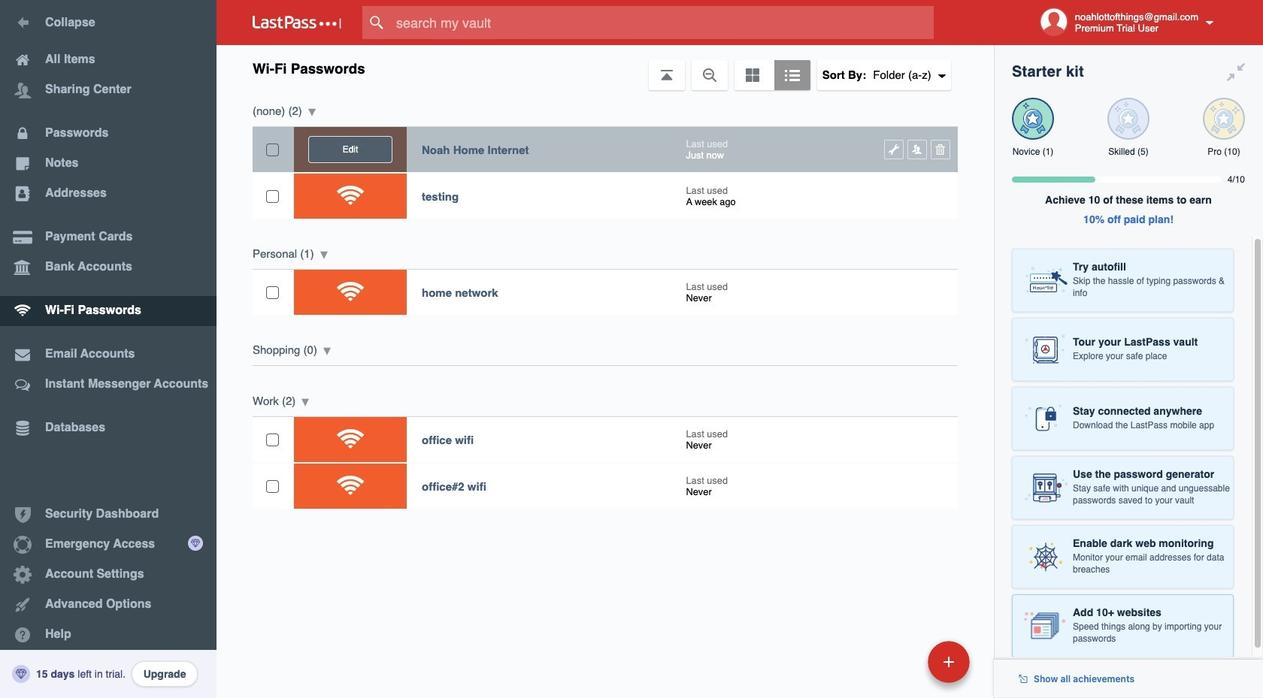 Task type: locate. For each thing, give the bounding box(es) containing it.
new item navigation
[[825, 637, 979, 699]]

search my vault text field
[[362, 6, 963, 39]]

new item element
[[825, 641, 975, 684]]



Task type: vqa. For each thing, say whether or not it's contained in the screenshot.
new item navigation
yes



Task type: describe. For each thing, give the bounding box(es) containing it.
main navigation navigation
[[0, 0, 217, 699]]

Search search field
[[362, 6, 963, 39]]

lastpass image
[[253, 16, 341, 29]]

vault options navigation
[[217, 45, 994, 90]]



